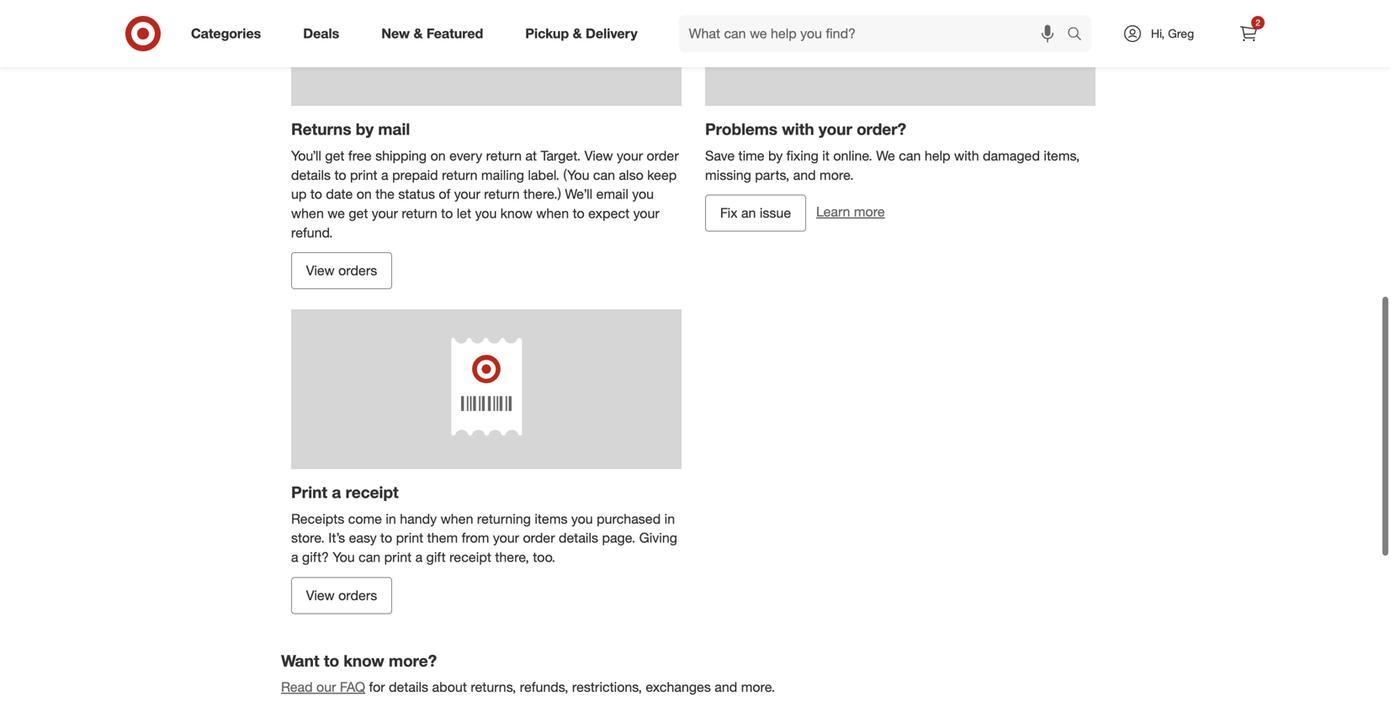 Task type: vqa. For each thing, say whether or not it's contained in the screenshot.
the items,
yes



Task type: locate. For each thing, give the bounding box(es) containing it.
1 vertical spatial can
[[593, 167, 615, 183]]

every
[[450, 148, 482, 164]]

when
[[291, 205, 324, 222], [536, 205, 569, 222], [441, 511, 473, 527]]

1 view orders from the top
[[306, 263, 377, 279]]

0 horizontal spatial when
[[291, 205, 324, 222]]

1 horizontal spatial on
[[431, 148, 446, 164]]

can up email
[[593, 167, 615, 183]]

0 horizontal spatial by
[[356, 120, 374, 139]]

1 vertical spatial more.
[[741, 680, 775, 696]]

too.
[[533, 550, 556, 566]]

receipts
[[291, 511, 344, 527]]

0 horizontal spatial in
[[386, 511, 396, 527]]

order up keep
[[647, 148, 679, 164]]

1 horizontal spatial order
[[647, 148, 679, 164]]

pickup
[[525, 25, 569, 42]]

with
[[782, 120, 814, 139], [954, 148, 979, 164]]

new & featured
[[381, 25, 483, 42]]

to right the 'easy'
[[380, 530, 392, 547]]

2 horizontal spatial you
[[632, 186, 654, 203]]

to up date
[[334, 167, 346, 183]]

by
[[356, 120, 374, 139], [768, 148, 783, 164]]

print a receipt
[[291, 483, 399, 502]]

when up them
[[441, 511, 473, 527]]

2 vertical spatial can
[[359, 550, 381, 566]]

0 vertical spatial on
[[431, 148, 446, 164]]

items
[[535, 511, 568, 527]]

1 vertical spatial view orders link
[[291, 578, 392, 615]]

free
[[348, 148, 372, 164]]

by inside save time by fixing it online. we can help with damaged items, missing parts, and more.
[[768, 148, 783, 164]]

it
[[823, 148, 830, 164]]

0 vertical spatial print
[[350, 167, 378, 183]]

view orders down refund.
[[306, 263, 377, 279]]

1 horizontal spatial can
[[593, 167, 615, 183]]

mailing
[[481, 167, 524, 183]]

and
[[793, 167, 816, 183], [715, 680, 737, 696]]

deals
[[303, 25, 339, 42]]

we
[[876, 148, 895, 164]]

1 horizontal spatial and
[[793, 167, 816, 183]]

order up too.
[[523, 530, 555, 547]]

when up refund.
[[291, 205, 324, 222]]

0 horizontal spatial with
[[782, 120, 814, 139]]

0 horizontal spatial get
[[325, 148, 345, 164]]

1 horizontal spatial you
[[571, 511, 593, 527]]

receipt
[[346, 483, 399, 502], [450, 550, 491, 566]]

returns,
[[471, 680, 516, 696]]

view down gift?
[[306, 588, 335, 604]]

1 horizontal spatial with
[[954, 148, 979, 164]]

1 horizontal spatial know
[[501, 205, 533, 222]]

a up the
[[381, 167, 389, 183]]

print down handy
[[396, 530, 423, 547]]

orders down we
[[338, 263, 377, 279]]

to up our
[[324, 652, 339, 671]]

get left free
[[325, 148, 345, 164]]

details inside you'll get free shipping on every return at target. view your order details to print a prepaid return mailing label. (you can also keep up to date on the status of your return there.) we'll email you when we get your return to let you know when to expect your refund.
[[291, 167, 331, 183]]

can inside receipts come in handy when returning items you purchased in store. it's easy to print them from your order details page. giving a gift? you can print a gift receipt there, too.
[[359, 550, 381, 566]]

print left gift
[[384, 550, 412, 566]]

0 vertical spatial by
[[356, 120, 374, 139]]

your
[[819, 120, 852, 139], [617, 148, 643, 164], [454, 186, 480, 203], [372, 205, 398, 222], [633, 205, 660, 222], [493, 530, 519, 547]]

refund.
[[291, 225, 333, 241]]

view orders link down refund.
[[291, 253, 392, 290]]

and right exchanges
[[715, 680, 737, 696]]

greg
[[1168, 26, 1194, 41]]

also
[[619, 167, 644, 183]]

on left the
[[357, 186, 372, 203]]

fixing
[[787, 148, 819, 164]]

2 vertical spatial view
[[306, 588, 335, 604]]

can
[[899, 148, 921, 164], [593, 167, 615, 183], [359, 550, 381, 566]]

0 vertical spatial order
[[647, 148, 679, 164]]

0 vertical spatial you
[[632, 186, 654, 203]]

0 vertical spatial details
[[291, 167, 331, 183]]

categories
[[191, 25, 261, 42]]

1 horizontal spatial get
[[349, 205, 368, 222]]

view orders link for by
[[291, 253, 392, 290]]

2 horizontal spatial details
[[559, 530, 598, 547]]

to
[[334, 167, 346, 183], [310, 186, 322, 203], [441, 205, 453, 222], [573, 205, 585, 222], [380, 530, 392, 547], [324, 652, 339, 671]]

can down the 'easy'
[[359, 550, 381, 566]]

1 vertical spatial you
[[475, 205, 497, 222]]

1 orders from the top
[[338, 263, 377, 279]]

a right print
[[332, 483, 341, 502]]

parts,
[[755, 167, 790, 183]]

return down the every
[[442, 167, 478, 183]]

know up faq
[[344, 652, 384, 671]]

view orders down the you
[[306, 588, 377, 604]]

can right we
[[899, 148, 921, 164]]

0 vertical spatial can
[[899, 148, 921, 164]]

search
[[1060, 27, 1100, 43]]

learn
[[816, 204, 850, 220]]

your down returning
[[493, 530, 519, 547]]

your down the
[[372, 205, 398, 222]]

new
[[381, 25, 410, 42]]

0 vertical spatial receipt
[[346, 483, 399, 502]]

0 horizontal spatial can
[[359, 550, 381, 566]]

you
[[632, 186, 654, 203], [475, 205, 497, 222], [571, 511, 593, 527]]

1 vertical spatial order
[[523, 530, 555, 547]]

hi,
[[1151, 26, 1165, 41]]

1 horizontal spatial when
[[441, 511, 473, 527]]

you right let
[[475, 205, 497, 222]]

orders
[[338, 263, 377, 279], [338, 588, 377, 604]]

you'll get free shipping on every return at target. view your order details to print a prepaid return mailing label. (you can also keep up to date on the status of your return there.) we'll email you when we get your return to let you know when to expect your refund.
[[291, 148, 679, 241]]

0 vertical spatial know
[[501, 205, 533, 222]]

details down items
[[559, 530, 598, 547]]

0 horizontal spatial order
[[523, 530, 555, 547]]

2
[[1256, 17, 1261, 28]]

0 vertical spatial view orders link
[[291, 253, 392, 290]]

store.
[[291, 530, 325, 547]]

your up it
[[819, 120, 852, 139]]

can inside save time by fixing it online. we can help with damaged items, missing parts, and more.
[[899, 148, 921, 164]]

& right new
[[414, 25, 423, 42]]

0 vertical spatial view
[[585, 148, 613, 164]]

1 & from the left
[[414, 25, 423, 42]]

2 vertical spatial details
[[389, 680, 428, 696]]

details down "you'll"
[[291, 167, 331, 183]]

in right come
[[386, 511, 396, 527]]

2 & from the left
[[573, 25, 582, 42]]

1 vertical spatial view orders
[[306, 588, 377, 604]]

with inside save time by fixing it online. we can help with damaged items, missing parts, and more.
[[954, 148, 979, 164]]

0 horizontal spatial details
[[291, 167, 331, 183]]

more.
[[820, 167, 854, 183], [741, 680, 775, 696]]

1 horizontal spatial more.
[[820, 167, 854, 183]]

you down also at left
[[632, 186, 654, 203]]

1 vertical spatial details
[[559, 530, 598, 547]]

return down status
[[402, 205, 437, 222]]

damaged
[[983, 148, 1040, 164]]

a left gift
[[415, 550, 423, 566]]

2 vertical spatial you
[[571, 511, 593, 527]]

and down fixing
[[793, 167, 816, 183]]

with up fixing
[[782, 120, 814, 139]]

categories link
[[177, 15, 282, 52]]

details
[[291, 167, 331, 183], [559, 530, 598, 547], [389, 680, 428, 696]]

view orders link down the you
[[291, 578, 392, 615]]

1 vertical spatial print
[[396, 530, 423, 547]]

mail
[[378, 120, 410, 139]]

orders down the you
[[338, 588, 377, 604]]

print down free
[[350, 167, 378, 183]]

details down more?
[[389, 680, 428, 696]]

let
[[457, 205, 471, 222]]

0 horizontal spatial on
[[357, 186, 372, 203]]

1 horizontal spatial in
[[665, 511, 675, 527]]

view orders link
[[291, 253, 392, 290], [291, 578, 392, 615]]

delivery
[[586, 25, 638, 42]]

come
[[348, 511, 382, 527]]

0 vertical spatial and
[[793, 167, 816, 183]]

get right we
[[349, 205, 368, 222]]

more. down it
[[820, 167, 854, 183]]

2 view orders link from the top
[[291, 578, 392, 615]]

0 horizontal spatial know
[[344, 652, 384, 671]]

0 vertical spatial orders
[[338, 263, 377, 279]]

1 vertical spatial and
[[715, 680, 737, 696]]

1 vertical spatial receipt
[[450, 550, 491, 566]]

receipt inside receipts come in handy when returning items you purchased in store. it's easy to print them from your order details page. giving a gift? you can print a gift receipt there, too.
[[450, 550, 491, 566]]

problems with your order?
[[705, 120, 906, 139]]

1 horizontal spatial by
[[768, 148, 783, 164]]

with right help
[[954, 148, 979, 164]]

1 vertical spatial orders
[[338, 588, 377, 604]]

1 horizontal spatial receipt
[[450, 550, 491, 566]]

receipts come in handy when returning items you purchased in store. it's easy to print them from your order details page. giving a gift? you can print a gift receipt there, too.
[[291, 511, 677, 566]]

0 horizontal spatial &
[[414, 25, 423, 42]]

return down mailing
[[484, 186, 520, 203]]

2 view orders from the top
[[306, 588, 377, 604]]

in
[[386, 511, 396, 527], [665, 511, 675, 527]]

read our faq link
[[281, 680, 365, 696]]

of
[[439, 186, 450, 203]]

know down there.)
[[501, 205, 533, 222]]

you right items
[[571, 511, 593, 527]]

1 vertical spatial view
[[306, 263, 335, 279]]

& right pickup
[[573, 25, 582, 42]]

view up (you
[[585, 148, 613, 164]]

in up giving
[[665, 511, 675, 527]]

fix an issue
[[720, 205, 791, 221]]

by up parts,
[[768, 148, 783, 164]]

from
[[462, 530, 489, 547]]

2 link
[[1230, 15, 1267, 52]]

online.
[[833, 148, 873, 164]]

1 view orders link from the top
[[291, 253, 392, 290]]

0 vertical spatial view orders
[[306, 263, 377, 279]]

receipt down from
[[450, 550, 491, 566]]

hi, greg
[[1151, 26, 1194, 41]]

view orders for by
[[306, 263, 377, 279]]

receipt up come
[[346, 483, 399, 502]]

2 orders from the top
[[338, 588, 377, 604]]

know
[[501, 205, 533, 222], [344, 652, 384, 671]]

print inside you'll get free shipping on every return at target. view your order details to print a prepaid return mailing label. (you can also keep up to date on the status of your return there.) we'll email you when we get your return to let you know when to expect your refund.
[[350, 167, 378, 183]]

email
[[596, 186, 629, 203]]

2 horizontal spatial can
[[899, 148, 921, 164]]

0 vertical spatial with
[[782, 120, 814, 139]]

on
[[431, 148, 446, 164], [357, 186, 372, 203]]

when down there.)
[[536, 205, 569, 222]]

search button
[[1060, 15, 1100, 56]]

easy
[[349, 530, 377, 547]]

view down refund.
[[306, 263, 335, 279]]

&
[[414, 25, 423, 42], [573, 25, 582, 42]]

new & featured link
[[367, 15, 504, 52]]

to down we'll
[[573, 205, 585, 222]]

more. right exchanges
[[741, 680, 775, 696]]

& for new
[[414, 25, 423, 42]]

1 horizontal spatial &
[[573, 25, 582, 42]]

1 vertical spatial on
[[357, 186, 372, 203]]

1 vertical spatial by
[[768, 148, 783, 164]]

by up free
[[356, 120, 374, 139]]

0 vertical spatial more.
[[820, 167, 854, 183]]

0 horizontal spatial receipt
[[346, 483, 399, 502]]

order
[[647, 148, 679, 164], [523, 530, 555, 547]]

1 vertical spatial with
[[954, 148, 979, 164]]

can inside you'll get free shipping on every return at target. view your order details to print a prepaid return mailing label. (you can also keep up to date on the status of your return there.) we'll email you when we get your return to let you know when to expect your refund.
[[593, 167, 615, 183]]

want to know more?
[[281, 652, 437, 671]]

on left the every
[[431, 148, 446, 164]]



Task type: describe. For each thing, give the bounding box(es) containing it.
you
[[333, 550, 355, 566]]

print for mail
[[350, 167, 378, 183]]

at
[[526, 148, 537, 164]]

more?
[[389, 652, 437, 671]]

view for receipt
[[306, 588, 335, 604]]

you'll
[[291, 148, 321, 164]]

save time by fixing it online. we can help with damaged items, missing parts, and more.
[[705, 148, 1080, 183]]

returns by mail
[[291, 120, 410, 139]]

expect
[[588, 205, 630, 222]]

view inside you'll get free shipping on every return at target. view your order details to print a prepaid return mailing label. (you can also keep up to date on the status of your return there.) we'll email you when we get your return to let you know when to expect your refund.
[[585, 148, 613, 164]]

details inside receipts come in handy when returning items you purchased in store. it's easy to print them from your order details page. giving a gift? you can print a gift receipt there, too.
[[559, 530, 598, 547]]

view orders link for a
[[291, 578, 392, 615]]

target.
[[541, 148, 581, 164]]

to right up
[[310, 186, 322, 203]]

read our faq for details about returns, refunds, restrictions, exchanges and more.
[[281, 680, 775, 696]]

keep
[[647, 167, 677, 183]]

more. inside save time by fixing it online. we can help with damaged items, missing parts, and more.
[[820, 167, 854, 183]]

order inside you'll get free shipping on every return at target. view your order details to print a prepaid return mailing label. (you can also keep up to date on the status of your return there.) we'll email you when we get your return to let you know when to expect your refund.
[[647, 148, 679, 164]]

save
[[705, 148, 735, 164]]

1 vertical spatial know
[[344, 652, 384, 671]]

restrictions,
[[572, 680, 642, 696]]

a left gift?
[[291, 550, 298, 566]]

more
[[854, 204, 885, 220]]

we'll
[[565, 186, 593, 203]]

returning
[[477, 511, 531, 527]]

it's
[[328, 530, 345, 547]]

to inside receipts come in handy when returning items you purchased in store. it's easy to print them from your order details page. giving a gift? you can print a gift receipt there, too.
[[380, 530, 392, 547]]

a inside you'll get free shipping on every return at target. view your order details to print a prepaid return mailing label. (you can also keep up to date on the status of your return there.) we'll email you when we get your return to let you know when to expect your refund.
[[381, 167, 389, 183]]

shipping
[[375, 148, 427, 164]]

problems
[[705, 120, 778, 139]]

(you
[[563, 167, 590, 183]]

1 vertical spatial get
[[349, 205, 368, 222]]

for
[[369, 680, 385, 696]]

purchased
[[597, 511, 661, 527]]

gift
[[426, 550, 446, 566]]

0 horizontal spatial more.
[[741, 680, 775, 696]]

orders for by
[[338, 263, 377, 279]]

deals link
[[289, 15, 360, 52]]

there,
[[495, 550, 529, 566]]

1 in from the left
[[386, 511, 396, 527]]

learn more button
[[816, 203, 885, 222]]

view for mail
[[306, 263, 335, 279]]

pickup & delivery link
[[511, 15, 659, 52]]

label.
[[528, 167, 560, 183]]

your up also at left
[[617, 148, 643, 164]]

returns
[[291, 120, 351, 139]]

them
[[427, 530, 458, 547]]

return up mailing
[[486, 148, 522, 164]]

view orders for a
[[306, 588, 377, 604]]

when inside receipts come in handy when returning items you purchased in store. it's easy to print them from your order details page. giving a gift? you can print a gift receipt there, too.
[[441, 511, 473, 527]]

2 horizontal spatial when
[[536, 205, 569, 222]]

exchanges
[[646, 680, 711, 696]]

learn more
[[816, 204, 885, 220]]

want
[[281, 652, 319, 671]]

orders for a
[[338, 588, 377, 604]]

prepaid
[[392, 167, 438, 183]]

2 vertical spatial print
[[384, 550, 412, 566]]

print for receipt
[[396, 530, 423, 547]]

you inside receipts come in handy when returning items you purchased in store. it's easy to print them from your order details page. giving a gift? you can print a gift receipt there, too.
[[571, 511, 593, 527]]

fix an issue link
[[705, 195, 806, 232]]

know inside you'll get free shipping on every return at target. view your order details to print a prepaid return mailing label. (you can also keep up to date on the status of your return there.) we'll email you when we get your return to let you know when to expect your refund.
[[501, 205, 533, 222]]

gift?
[[302, 550, 329, 566]]

your right expect
[[633, 205, 660, 222]]

faq
[[340, 680, 365, 696]]

featured
[[427, 25, 483, 42]]

& for pickup
[[573, 25, 582, 42]]

status
[[398, 186, 435, 203]]

missing
[[705, 167, 751, 183]]

about
[[432, 680, 467, 696]]

there.)
[[524, 186, 561, 203]]

the
[[376, 186, 395, 203]]

read
[[281, 680, 313, 696]]

an
[[741, 205, 756, 221]]

up
[[291, 186, 307, 203]]

0 horizontal spatial and
[[715, 680, 737, 696]]

handy
[[400, 511, 437, 527]]

order?
[[857, 120, 906, 139]]

pickup & delivery
[[525, 25, 638, 42]]

your up let
[[454, 186, 480, 203]]

refunds,
[[520, 680, 568, 696]]

page.
[[602, 530, 636, 547]]

and inside save time by fixing it online. we can help with damaged items, missing parts, and more.
[[793, 167, 816, 183]]

date
[[326, 186, 353, 203]]

print
[[291, 483, 327, 502]]

help
[[925, 148, 951, 164]]

issue
[[760, 205, 791, 221]]

1 horizontal spatial details
[[389, 680, 428, 696]]

we
[[328, 205, 345, 222]]

items,
[[1044, 148, 1080, 164]]

to left let
[[441, 205, 453, 222]]

your inside receipts come in handy when returning items you purchased in store. it's easy to print them from your order details page. giving a gift? you can print a gift receipt there, too.
[[493, 530, 519, 547]]

our
[[316, 680, 336, 696]]

What can we help you find? suggestions appear below search field
[[679, 15, 1071, 52]]

0 horizontal spatial you
[[475, 205, 497, 222]]

0 vertical spatial get
[[325, 148, 345, 164]]

order inside receipts come in handy when returning items you purchased in store. it's easy to print them from your order details page. giving a gift? you can print a gift receipt there, too.
[[523, 530, 555, 547]]

2 in from the left
[[665, 511, 675, 527]]

time
[[739, 148, 765, 164]]

giving
[[639, 530, 677, 547]]



